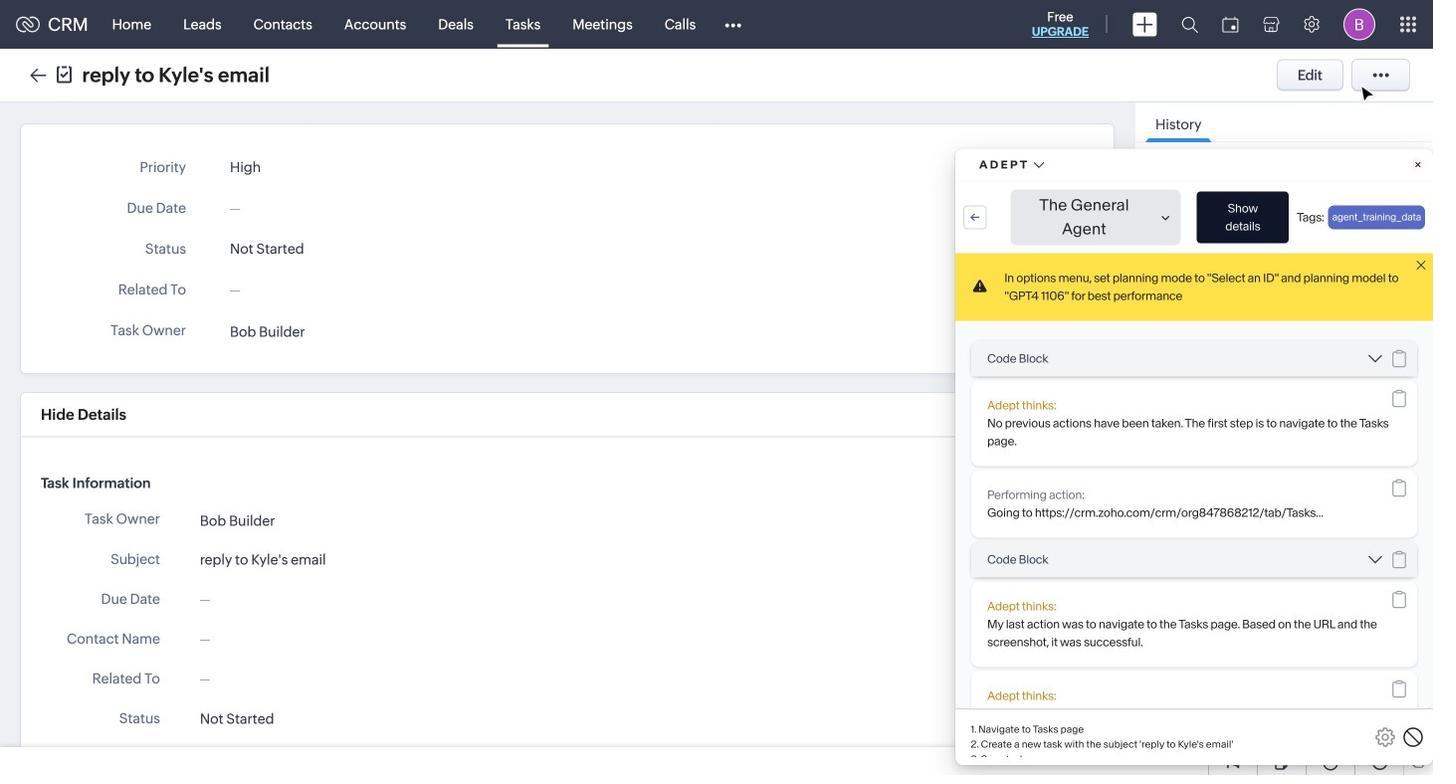 Task type: locate. For each thing, give the bounding box(es) containing it.
create menu element
[[1121, 0, 1169, 48]]

create menu image
[[1132, 12, 1157, 36]]

logo image
[[16, 16, 40, 32]]

search element
[[1169, 0, 1210, 49]]

Other Modules field
[[712, 8, 755, 40]]

profile image
[[1343, 8, 1375, 40]]



Task type: vqa. For each thing, say whether or not it's contained in the screenshot.
Create Menu Image
yes



Task type: describe. For each thing, give the bounding box(es) containing it.
search image
[[1181, 16, 1198, 33]]

profile element
[[1332, 0, 1387, 48]]

calendar image
[[1222, 16, 1239, 32]]



